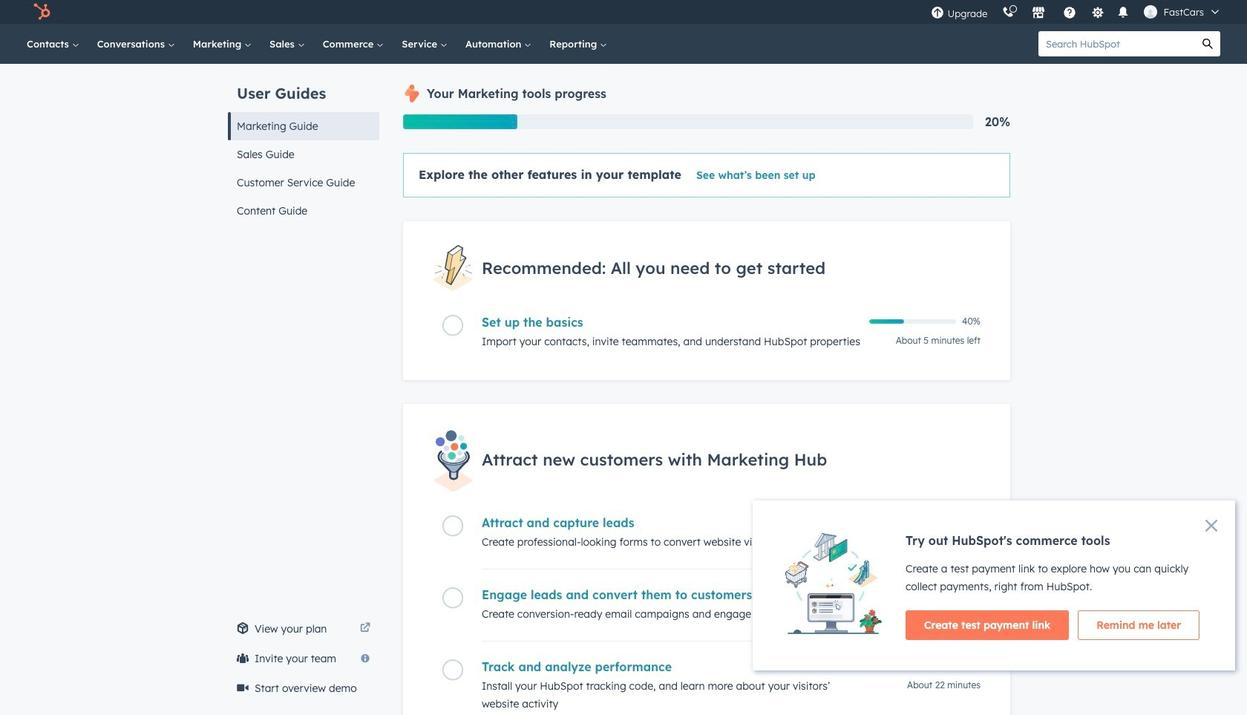 Task type: locate. For each thing, give the bounding box(es) containing it.
menu
[[924, 0, 1230, 24]]

Search HubSpot search field
[[1039, 31, 1196, 56]]

progress bar
[[403, 114, 517, 129]]

[object object] complete progress bar
[[870, 320, 904, 324]]

christina overa image
[[1145, 5, 1158, 19]]



Task type: vqa. For each thing, say whether or not it's contained in the screenshot.
[object Object] complete PROGRESS BAR on the top
yes



Task type: describe. For each thing, give the bounding box(es) containing it.
marketplaces image
[[1033, 7, 1046, 20]]

close image
[[1206, 520, 1218, 532]]

link opens in a new window image
[[360, 623, 371, 634]]

user guides element
[[228, 64, 380, 225]]

link opens in a new window image
[[360, 620, 371, 638]]



